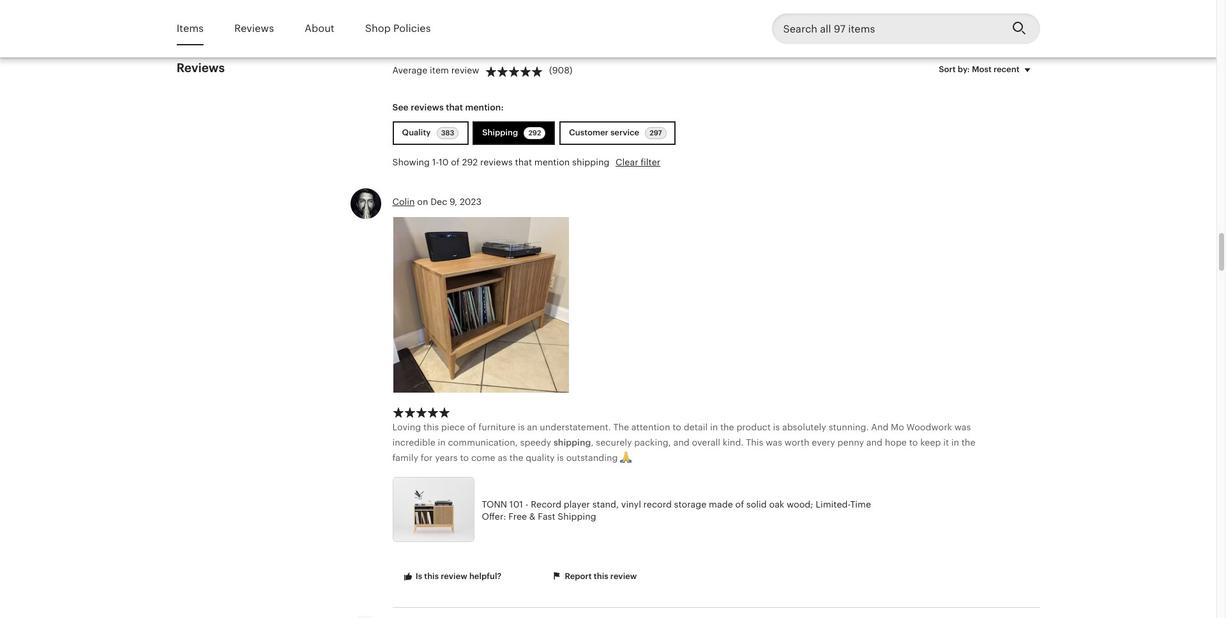 Task type: vqa. For each thing, say whether or not it's contained in the screenshot.
'est.'
no



Task type: describe. For each thing, give the bounding box(es) containing it.
1 and from the left
[[673, 437, 690, 447]]

10
[[439, 157, 449, 168]]

items
[[177, 22, 204, 34]]

2023
[[460, 197, 482, 207]]

is this review helpful? button
[[392, 565, 511, 589]]

mention:
[[465, 102, 504, 112]]

it
[[943, 437, 949, 447]]

of inside the tonn 101 - record player stand, vinyl record storage made of solid oak wood; limited-time offer: free & fast shipping
[[735, 499, 744, 509]]

customer service
[[569, 128, 641, 138]]

clear filter link
[[616, 157, 661, 168]]

1 horizontal spatial 292
[[528, 129, 541, 137]]

storage
[[674, 499, 707, 509]]

mention
[[534, 157, 570, 168]]

this for report
[[594, 572, 608, 581]]

this for is
[[424, 572, 439, 581]]

overall
[[692, 437, 720, 447]]

about
[[305, 22, 334, 34]]

review for average item review
[[451, 65, 479, 76]]

service
[[610, 128, 639, 138]]

reviews link
[[234, 14, 274, 44]]

review for report this review
[[610, 572, 637, 581]]

solid
[[746, 499, 767, 509]]

vinyl
[[621, 499, 641, 509]]

0 horizontal spatial in
[[438, 437, 446, 447]]

Search all 97 items text field
[[772, 13, 1002, 44]]

most
[[972, 64, 992, 74]]

loving this piece of furniture is an understatement. the attention to detail  in the product is absolutely stunning. and mo woodwork was incredible in communication, speedy
[[392, 422, 971, 447]]

see reviews that mention:
[[392, 102, 504, 112]]

securely
[[596, 437, 632, 447]]

colin allen added a photo of their purchase image
[[393, 217, 569, 392]]

colin link
[[392, 197, 415, 207]]

&
[[529, 512, 536, 522]]

dec
[[431, 197, 447, 207]]

colin on dec 9, 2023
[[392, 197, 482, 207]]

shop
[[365, 22, 391, 34]]

loving
[[392, 422, 421, 432]]

1 horizontal spatial in
[[710, 422, 718, 432]]

of for furniture
[[467, 422, 476, 432]]

recent
[[994, 64, 1020, 74]]

helpful?
[[469, 572, 502, 581]]

stand,
[[592, 499, 619, 509]]

penny
[[838, 437, 864, 447]]

showing 1-10 of 292 reviews that mention shipping clear filter
[[392, 157, 661, 168]]

come
[[471, 452, 495, 463]]

was inside ", securely packing, and overall kind. this was worth every penny and hope to keep it in the family for years to come as the quality is outstanding 🙏"
[[766, 437, 782, 447]]

1 vertical spatial the
[[962, 437, 976, 447]]

as
[[498, 452, 507, 463]]

years
[[435, 452, 458, 463]]

quality
[[402, 128, 433, 138]]

hope
[[885, 437, 907, 447]]

items link
[[177, 14, 204, 44]]

shop policies link
[[365, 14, 431, 44]]

0 horizontal spatial is
[[518, 422, 525, 432]]

outstanding
[[566, 452, 618, 463]]

average
[[392, 65, 427, 76]]

-
[[525, 499, 529, 509]]

is this review helpful?
[[414, 572, 502, 581]]

understatement.
[[540, 422, 611, 432]]

furniture
[[478, 422, 516, 432]]

every
[[812, 437, 835, 447]]

1-
[[432, 157, 439, 168]]

on
[[417, 197, 428, 207]]

of for 292
[[451, 157, 460, 168]]

to inside loving this piece of furniture is an understatement. the attention to detail  in the product is absolutely stunning. and mo woodwork was incredible in communication, speedy
[[673, 422, 681, 432]]

packing,
[[634, 437, 671, 447]]

0 horizontal spatial the
[[509, 452, 523, 463]]

time
[[850, 499, 871, 509]]

383
[[441, 129, 454, 137]]

piece
[[441, 422, 465, 432]]

kind.
[[723, 437, 744, 447]]

,
[[591, 437, 594, 447]]

0 vertical spatial shipping
[[482, 128, 520, 138]]

customer
[[569, 128, 608, 138]]

shipping inside the tonn 101 - record player stand, vinyl record storage made of solid oak wood; limited-time offer: free & fast shipping
[[558, 512, 596, 522]]

limited-
[[816, 499, 850, 509]]

mo
[[891, 422, 904, 432]]



Task type: locate. For each thing, give the bounding box(es) containing it.
2 and from the left
[[866, 437, 883, 447]]

1 horizontal spatial of
[[467, 422, 476, 432]]

1 vertical spatial to
[[909, 437, 918, 447]]

by:
[[958, 64, 970, 74]]

quality
[[526, 452, 555, 463]]

incredible
[[392, 437, 435, 447]]

was right this
[[766, 437, 782, 447]]

0 vertical spatial the
[[720, 422, 734, 432]]

reviews right see
[[411, 102, 444, 112]]

0 horizontal spatial was
[[766, 437, 782, 447]]

1 vertical spatial reviews
[[177, 61, 225, 75]]

sort
[[939, 64, 956, 74]]

the
[[613, 422, 629, 432]]

0 horizontal spatial and
[[673, 437, 690, 447]]

101
[[510, 499, 523, 509]]

0 vertical spatial reviews
[[411, 102, 444, 112]]

that
[[446, 102, 463, 112], [515, 157, 532, 168]]

this right is
[[424, 572, 439, 581]]

average item review
[[392, 65, 479, 76]]

in up overall
[[710, 422, 718, 432]]

this for loving
[[423, 422, 439, 432]]

292 right 10
[[462, 157, 478, 168]]

communication,
[[448, 437, 518, 447]]

fast
[[538, 512, 555, 522]]

the up kind.
[[720, 422, 734, 432]]

1 horizontal spatial to
[[673, 422, 681, 432]]

policies
[[393, 22, 431, 34]]

this right report
[[594, 572, 608, 581]]

review left helpful?
[[441, 572, 467, 581]]

to right years
[[460, 452, 469, 463]]

worth
[[785, 437, 809, 447]]

report this review button
[[542, 565, 646, 589]]

shipping down player
[[558, 512, 596, 522]]

clear
[[616, 157, 638, 168]]

0 horizontal spatial 292
[[462, 157, 478, 168]]

0 vertical spatial of
[[451, 157, 460, 168]]

in inside ", securely packing, and overall kind. this was worth every penny and hope to keep it in the family for years to come as the quality is outstanding 🙏"
[[951, 437, 959, 447]]

🙏
[[620, 452, 632, 463]]

record
[[531, 499, 561, 509]]

colin
[[392, 197, 415, 207]]

1 vertical spatial shipping
[[558, 512, 596, 522]]

1 horizontal spatial was
[[955, 422, 971, 432]]

report
[[565, 572, 592, 581]]

2 vertical spatial to
[[460, 452, 469, 463]]

wood;
[[787, 499, 813, 509]]

this inside button
[[424, 572, 439, 581]]

0 horizontal spatial reviews
[[177, 61, 225, 75]]

shipping down customer
[[572, 157, 609, 168]]

and
[[871, 422, 889, 432]]

is right product
[[773, 422, 780, 432]]

, securely packing, and overall kind. this was worth every penny and hope to keep it in the family for years to come as the quality is outstanding 🙏
[[392, 437, 976, 463]]

sort by: most recent button
[[929, 56, 1044, 83]]

292
[[528, 129, 541, 137], [462, 157, 478, 168]]

reviews up 2023
[[480, 157, 513, 168]]

0 vertical spatial 292
[[528, 129, 541, 137]]

0 vertical spatial that
[[446, 102, 463, 112]]

this inside loving this piece of furniture is an understatement. the attention to detail  in the product is absolutely stunning. and mo woodwork was incredible in communication, speedy
[[423, 422, 439, 432]]

1 vertical spatial was
[[766, 437, 782, 447]]

of right piece
[[467, 422, 476, 432]]

2 horizontal spatial to
[[909, 437, 918, 447]]

is right quality
[[557, 452, 564, 463]]

2 horizontal spatial the
[[962, 437, 976, 447]]

for
[[421, 452, 433, 463]]

made
[[709, 499, 733, 509]]

was inside loving this piece of furniture is an understatement. the attention to detail  in the product is absolutely stunning. and mo woodwork was incredible in communication, speedy
[[955, 422, 971, 432]]

showing
[[392, 157, 430, 168]]

this
[[746, 437, 763, 447]]

review right report
[[610, 572, 637, 581]]

1 vertical spatial 292
[[462, 157, 478, 168]]

in
[[710, 422, 718, 432], [438, 437, 446, 447], [951, 437, 959, 447]]

this
[[423, 422, 439, 432], [424, 572, 439, 581], [594, 572, 608, 581]]

that up 383
[[446, 102, 463, 112]]

tonn 101 - record player stand, vinyl record storage made of solid oak wood; limited-time offer: free & fast shipping
[[482, 499, 871, 522]]

an
[[527, 422, 537, 432]]

is inside ", securely packing, and overall kind. this was worth every penny and hope to keep it in the family for years to come as the quality is outstanding 🙏"
[[557, 452, 564, 463]]

to left keep
[[909, 437, 918, 447]]

tonn
[[482, 499, 507, 509]]

is
[[416, 572, 422, 581]]

the inside loving this piece of furniture is an understatement. the attention to detail  in the product is absolutely stunning. and mo woodwork was incredible in communication, speedy
[[720, 422, 734, 432]]

was
[[955, 422, 971, 432], [766, 437, 782, 447]]

0 vertical spatial shipping
[[572, 157, 609, 168]]

2 horizontal spatial of
[[735, 499, 744, 509]]

in up years
[[438, 437, 446, 447]]

is left an
[[518, 422, 525, 432]]

tonn 101 - record player stand, vinyl record storage made of solid oak wood; limited-time offer: free & fast shipping link
[[392, 477, 897, 545]]

record
[[643, 499, 672, 509]]

to left detail on the right bottom
[[673, 422, 681, 432]]

stunning.
[[829, 422, 869, 432]]

1 vertical spatial that
[[515, 157, 532, 168]]

1 horizontal spatial that
[[515, 157, 532, 168]]

sort by: most recent
[[939, 64, 1020, 74]]

0 horizontal spatial shipping
[[482, 128, 520, 138]]

keep
[[920, 437, 941, 447]]

in right it in the right bottom of the page
[[951, 437, 959, 447]]

is
[[518, 422, 525, 432], [773, 422, 780, 432], [557, 452, 564, 463]]

292 up showing 1-10 of 292 reviews that mention shipping clear filter
[[528, 129, 541, 137]]

0 horizontal spatial of
[[451, 157, 460, 168]]

1 horizontal spatial reviews
[[234, 22, 274, 34]]

woodwork
[[907, 422, 952, 432]]

1 horizontal spatial reviews
[[480, 157, 513, 168]]

0 horizontal spatial reviews
[[411, 102, 444, 112]]

1 vertical spatial of
[[467, 422, 476, 432]]

review inside button
[[441, 572, 467, 581]]

oak
[[769, 499, 784, 509]]

item
[[430, 65, 449, 76]]

0 vertical spatial reviews
[[234, 22, 274, 34]]

0 horizontal spatial that
[[446, 102, 463, 112]]

0 vertical spatial was
[[955, 422, 971, 432]]

the
[[720, 422, 734, 432], [962, 437, 976, 447], [509, 452, 523, 463]]

and down and on the bottom right
[[866, 437, 883, 447]]

offer:
[[482, 512, 506, 522]]

this left piece
[[423, 422, 439, 432]]

(908)
[[549, 65, 572, 76]]

shipping down mention:
[[482, 128, 520, 138]]

shipping down the understatement.
[[554, 437, 591, 447]]

was right woodwork
[[955, 422, 971, 432]]

report this review
[[563, 572, 637, 581]]

free
[[508, 512, 527, 522]]

of left solid
[[735, 499, 744, 509]]

and down detail on the right bottom
[[673, 437, 690, 447]]

speedy
[[520, 437, 551, 447]]

attention
[[631, 422, 670, 432]]

2 horizontal spatial is
[[773, 422, 780, 432]]

detail
[[684, 422, 708, 432]]

1 vertical spatial reviews
[[480, 157, 513, 168]]

reviews
[[234, 22, 274, 34], [177, 61, 225, 75]]

about link
[[305, 14, 334, 44]]

9,
[[450, 197, 457, 207]]

of right 10
[[451, 157, 460, 168]]

1 horizontal spatial is
[[557, 452, 564, 463]]

of inside loving this piece of furniture is an understatement. the attention to detail  in the product is absolutely stunning. and mo woodwork was incredible in communication, speedy
[[467, 422, 476, 432]]

shop policies
[[365, 22, 431, 34]]

2 horizontal spatial in
[[951, 437, 959, 447]]

1 horizontal spatial the
[[720, 422, 734, 432]]

filter
[[641, 157, 661, 168]]

product
[[737, 422, 771, 432]]

1 horizontal spatial shipping
[[558, 512, 596, 522]]

that left mention
[[515, 157, 532, 168]]

see
[[392, 102, 409, 112]]

review right item
[[451, 65, 479, 76]]

1 horizontal spatial and
[[866, 437, 883, 447]]

of
[[451, 157, 460, 168], [467, 422, 476, 432], [735, 499, 744, 509]]

2 vertical spatial the
[[509, 452, 523, 463]]

player
[[564, 499, 590, 509]]

1 vertical spatial shipping
[[554, 437, 591, 447]]

review for is this review helpful?
[[441, 572, 467, 581]]

the right it in the right bottom of the page
[[962, 437, 976, 447]]

0 vertical spatial to
[[673, 422, 681, 432]]

the right as
[[509, 452, 523, 463]]

0 horizontal spatial to
[[460, 452, 469, 463]]

this inside 'button'
[[594, 572, 608, 581]]

review inside 'button'
[[610, 572, 637, 581]]

2 vertical spatial of
[[735, 499, 744, 509]]

family
[[392, 452, 418, 463]]



